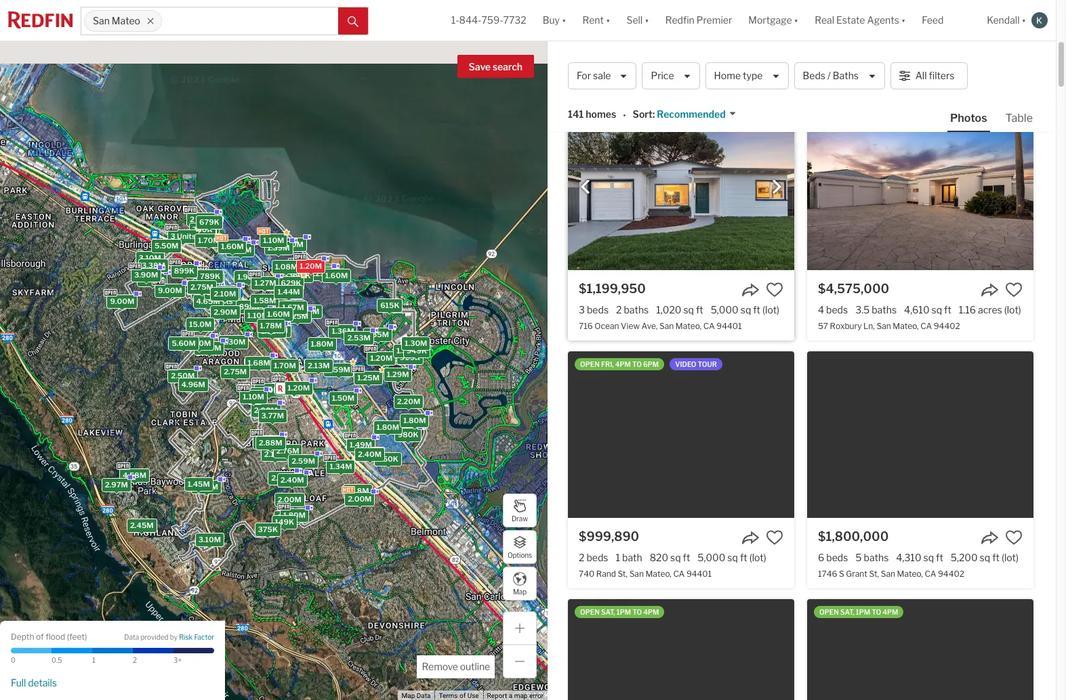 Task type: describe. For each thing, give the bounding box(es) containing it.
1.80m up 650k
[[377, 423, 399, 432]]

open sat, 1pm to 4pm for photo of 820 sea spray ln #315, foster city, ca 94404
[[580, 609, 659, 617]]

0 vertical spatial 1.20m
[[300, 261, 322, 271]]

1.00m
[[294, 266, 317, 275]]

rent ▾ button
[[582, 0, 610, 41]]

draw
[[512, 515, 528, 523]]

favorite button checkbox for $999,890
[[766, 529, 783, 547]]

0 vertical spatial 1.10m
[[263, 235, 284, 245]]

0 horizontal spatial 1.25m
[[286, 311, 308, 321]]

1.16
[[959, 304, 976, 316]]

insights
[[926, 59, 967, 72]]

roxbury
[[830, 321, 862, 332]]

730k
[[192, 225, 212, 234]]

1 vertical spatial 94402
[[938, 569, 964, 580]]

favorite button image
[[1005, 33, 1023, 51]]

open sat, 1pm to 4pm for photo of 1225 carlisle dr, san mateo, ca 94402
[[819, 609, 898, 617]]

san mateo, ca homes for sale
[[568, 55, 783, 73]]

2.45m
[[130, 521, 154, 530]]

sq right 5,487
[[971, 56, 981, 68]]

mateo, down 820
[[645, 569, 671, 580]]

1.27m
[[254, 278, 276, 288]]

sq right 1,020
[[683, 304, 694, 316]]

1 for $999,890
[[616, 552, 620, 564]]

4.96m
[[181, 380, 205, 389]]

kendall
[[987, 14, 1020, 26]]

rent ▾ button
[[574, 0, 618, 41]]

real estate agents ▾
[[815, 14, 906, 26]]

photo of 740 rand st, san mateo, ca 94401 image
[[568, 352, 794, 518]]

sell
[[626, 14, 643, 26]]

sq right 4,610
[[931, 304, 942, 316]]

19.8m
[[347, 486, 369, 495]]

$1,199,950
[[579, 282, 646, 296]]

san mateo
[[93, 15, 140, 27]]

favorite button image for $1,199,950
[[766, 281, 783, 299]]

favorite button image for $999,890
[[766, 529, 783, 547]]

1.60m right 1.00m
[[325, 271, 348, 280]]

recommended
[[657, 109, 726, 120]]

san right rand
[[629, 569, 644, 580]]

3.00m
[[264, 279, 288, 288]]

1pm for photo of 820 sea spray ln #315, foster city, ca 94404
[[617, 609, 631, 617]]

0 horizontal spatial data
[[124, 634, 139, 642]]

open for photo of 1225 carlisle dr, san mateo, ca 94402
[[819, 609, 839, 617]]

▾ inside dropdown button
[[901, 14, 906, 26]]

real estate agents ▾ button
[[807, 0, 914, 41]]

photo of 716 ocean view ave, san mateo, ca 94401 image
[[568, 104, 794, 270]]

1.60m down 1.44m
[[297, 307, 319, 316]]

for sale
[[577, 70, 611, 82]]

baths for $1,800,000
[[864, 552, 889, 564]]

1.36m
[[332, 326, 354, 336]]

open for photo of 820 sea spray ln #315, foster city, ca 94404
[[580, 609, 600, 617]]

san right ln,
[[877, 321, 891, 332]]

favorite button image for $1,800,000
[[1005, 529, 1023, 547]]

san down 5 baths
[[881, 569, 895, 580]]

0 horizontal spatial 1.98m
[[237, 272, 260, 282]]

open fri, 4pm to 6pm
[[580, 361, 659, 369]]

video for open sat, 1:30pm to 4pm
[[686, 112, 707, 121]]

1.80m up 2.13m
[[311, 339, 333, 349]]

3 for 3 beds
[[579, 304, 585, 316]]

1 for $1,395,000
[[855, 56, 859, 68]]

mortgage ▾
[[748, 14, 798, 26]]

5 for 5 baths
[[855, 552, 862, 564]]

999k
[[400, 353, 420, 362]]

$999,890
[[579, 530, 639, 544]]

4pm right sort
[[654, 112, 670, 121]]

1.60m left 1.39m
[[229, 245, 252, 254]]

4 beds
[[818, 304, 848, 316]]

remove outline
[[422, 661, 490, 673]]

1-844-759-7732
[[451, 14, 526, 26]]

mateo, right for
[[598, 55, 647, 73]]

type
[[743, 70, 763, 82]]

feet
[[69, 632, 85, 642]]

depth of flood ( feet )
[[11, 632, 87, 642]]

options button
[[503, 531, 537, 565]]

1.40m
[[258, 385, 280, 395]]

5,000 sq ft (lot) for $1,199,950
[[711, 304, 779, 316]]

open sat, 1:30pm to 4pm
[[580, 112, 670, 121]]

open for photo of 740 rand st, san mateo, ca 94401
[[580, 361, 600, 369]]

san down 1,020
[[659, 321, 674, 332]]

0 vertical spatial 9.00m
[[158, 286, 182, 295]]

5,000 for $999,890
[[698, 552, 725, 564]]

2 horizontal spatial 1.25m
[[357, 373, 379, 383]]

sat, for photo of 1225 carlisle dr, san mateo, ca 94402
[[840, 609, 854, 617]]

fri,
[[601, 361, 614, 369]]

15.0m
[[189, 319, 212, 329]]

3.77m
[[261, 411, 284, 420]]

2.89m
[[195, 482, 218, 491]]

2 st, from the left
[[869, 569, 879, 580]]

mortgage ▾ button
[[740, 0, 807, 41]]

map region
[[0, 0, 680, 701]]

1 vertical spatial 375k
[[258, 525, 278, 534]]

beds / baths button
[[794, 62, 885, 89]]

4.00m
[[140, 275, 164, 284]]

beds for $4,575,000
[[826, 304, 848, 316]]

to right "1:30pm" on the right top of the page
[[643, 112, 653, 121]]

of for depth
[[36, 632, 44, 642]]

$1,395,000
[[818, 34, 888, 48]]

5 units
[[208, 297, 233, 306]]

759-
[[481, 14, 503, 26]]

bath for $1,395,000
[[861, 56, 881, 68]]

map for map data
[[402, 693, 415, 700]]

0 horizontal spatial 1.70m
[[198, 236, 220, 245]]

1,020 sq ft
[[656, 304, 703, 316]]

video tour for open sat, 1:30pm to 4pm
[[686, 112, 728, 121]]

1 horizontal spatial 2.59m
[[327, 365, 350, 374]]

2 vertical spatial 1
[[92, 657, 95, 665]]

tour for open fri, 4pm to 6pm
[[698, 361, 717, 369]]

980k
[[398, 430, 418, 440]]

sell ▾
[[626, 14, 649, 26]]

terms of use link
[[439, 693, 479, 700]]

favorite button checkbox for $1,800,000
[[1005, 529, 1023, 547]]

2 up view
[[616, 304, 622, 316]]

1.60m up 1.78m
[[267, 310, 290, 319]]

635k
[[196, 222, 216, 231]]

rent ▾
[[582, 14, 610, 26]]

1.80m down 2.85m at the left
[[283, 511, 306, 520]]

2.80m down 15.0m on the top left of the page
[[187, 338, 211, 348]]

1,100
[[889, 56, 913, 68]]

mateo, down 1,020 sq ft
[[676, 321, 702, 332]]

4pm down 1746 s grant st, san mateo, ca 94402 at the right of the page
[[883, 609, 898, 617]]

1.18m
[[405, 338, 426, 348]]

risk factor link
[[179, 634, 214, 643]]

baths for $4,575,000
[[872, 304, 897, 316]]

remove outline button
[[417, 656, 495, 679]]

1.35m
[[367, 330, 389, 339]]

market insights link
[[886, 44, 967, 74]]

844-
[[459, 14, 481, 26]]

(lot) for $1,395,000
[[992, 56, 1009, 68]]

2.00m down 1.34m
[[348, 494, 372, 504]]

2.88m
[[259, 438, 282, 448]]

57
[[818, 321, 828, 332]]

2 vertical spatial 1.20m
[[288, 383, 310, 393]]

1 vertical spatial 3.10m
[[198, 535, 221, 544]]

ad region
[[568, 0, 794, 93]]

san down the market
[[884, 73, 898, 84]]

terms of use
[[439, 693, 479, 700]]

4,610 sq ft
[[904, 304, 951, 316]]

photo of 57 roxbury ln, san mateo, ca 94402 image
[[807, 104, 1033, 270]]

mateo, down 4,610
[[893, 321, 919, 332]]

1.49m
[[350, 440, 372, 449]]

▾ for rent ▾
[[606, 14, 610, 26]]

1 bath for $1,395,000
[[855, 56, 881, 68]]

save search button
[[457, 55, 534, 78]]

report
[[487, 693, 507, 700]]

home type
[[714, 70, 763, 82]]

5,200 sq ft (lot)
[[951, 552, 1019, 564]]

1 vertical spatial 1.20m
[[370, 353, 393, 363]]

sq right 5,200
[[980, 552, 990, 564]]

google image
[[3, 683, 48, 701]]

report a map error link
[[487, 693, 544, 700]]

0 vertical spatial 3.10m
[[139, 253, 161, 263]]

▾ for buy ▾
[[562, 14, 566, 26]]

san down rent
[[568, 55, 595, 73]]

sq right 820 sq ft
[[727, 552, 738, 564]]

2 vertical spatial 1.10m
[[243, 392, 264, 402]]

for
[[577, 70, 591, 82]]

0 horizontal spatial 2.75m
[[190, 282, 213, 292]]

2 beds for $1,395,000
[[818, 56, 847, 68]]

units for 23 units
[[218, 288, 237, 297]]

mortgage
[[748, 14, 792, 26]]

sq right 1,020 sq ft
[[741, 304, 751, 316]]

(lot) right the acres
[[1004, 304, 1021, 316]]

risk
[[179, 634, 193, 642]]

0 vertical spatial 94402
[[934, 321, 960, 332]]

mateo, down the market
[[900, 73, 926, 84]]

2.53m
[[347, 333, 371, 343]]

for
[[728, 55, 749, 73]]

photos
[[950, 112, 987, 125]]

1 vertical spatial 2.75m
[[224, 367, 247, 376]]

1.44m
[[277, 287, 300, 297]]

1 bath for $999,890
[[616, 552, 642, 564]]



Task type: locate. For each thing, give the bounding box(es) containing it.
1.70m down 730k
[[198, 236, 220, 245]]

1.20m up 1.29m
[[370, 353, 393, 363]]

4pm down "740 rand st, san mateo, ca 94401"
[[643, 609, 659, 617]]

5,000 sq ft (lot) for $999,890
[[698, 552, 766, 564]]

units right 23
[[218, 288, 237, 297]]

716
[[579, 321, 593, 332]]

1.34m
[[330, 462, 352, 471]]

beds up "ocean"
[[587, 304, 609, 316]]

498k
[[195, 282, 216, 292]]

to for photo of 1225 carlisle dr, san mateo, ca 94402
[[872, 609, 881, 617]]

0 vertical spatial video
[[686, 112, 707, 121]]

all filters button
[[890, 62, 968, 89]]

6pm
[[643, 361, 659, 369]]

1pm
[[617, 609, 631, 617], [856, 609, 870, 617]]

0 horizontal spatial 2.59m
[[292, 456, 315, 466]]

6 ▾ from the left
[[1022, 14, 1026, 26]]

3 up 716 in the top of the page
[[579, 304, 585, 316]]

mateo, down 4,310
[[897, 569, 923, 580]]

5 up the grant
[[855, 552, 862, 564]]

buy ▾
[[543, 14, 566, 26]]

0 vertical spatial 94401
[[717, 321, 742, 332]]

0 vertical spatial 1.70m
[[198, 236, 220, 245]]

1 vertical spatial video tour
[[675, 361, 717, 369]]

san left mateo
[[93, 15, 110, 27]]

0 horizontal spatial 2 beds
[[579, 552, 608, 564]]

1-
[[451, 14, 459, 26]]

949k
[[406, 346, 427, 355]]

57 roxbury ln, san mateo, ca 94402
[[818, 321, 960, 332]]

0 horizontal spatial 3.10m
[[139, 253, 161, 263]]

2.80m up 2.15m
[[256, 437, 280, 447]]

market insights
[[886, 59, 967, 72]]

0 horizontal spatial bath
[[622, 552, 642, 564]]

1 vertical spatial 5,000
[[698, 552, 725, 564]]

1:30pm
[[617, 112, 642, 121]]

1 vertical spatial data
[[417, 693, 431, 700]]

2.76m
[[276, 447, 299, 456]]

20th
[[846, 73, 864, 84]]

units for 5 units
[[214, 297, 233, 306]]

1 horizontal spatial 5
[[855, 552, 862, 564]]

5 for 5 units
[[208, 297, 213, 306]]

remove san mateo image
[[147, 17, 155, 25]]

0 vertical spatial 5
[[208, 297, 213, 306]]

5.50m
[[155, 241, 178, 251]]

sat, down rand
[[601, 609, 615, 617]]

▾ for sell ▾
[[645, 14, 649, 26]]

1 right 0.5
[[92, 657, 95, 665]]

0 horizontal spatial ave,
[[641, 321, 658, 332]]

0 vertical spatial ave,
[[866, 73, 882, 84]]

1.60m up 648k
[[221, 242, 244, 251]]

0 vertical spatial 3
[[170, 232, 175, 241]]

1pm down "740 rand st, san mateo, ca 94401"
[[617, 609, 631, 617]]

of
[[36, 632, 44, 642], [459, 693, 466, 700]]

1-844-759-7732 link
[[451, 14, 526, 26]]

user photo image
[[1031, 12, 1048, 28]]

2 down data provided by risk factor
[[133, 657, 137, 665]]

submit search image
[[348, 16, 358, 27]]

1 vertical spatial tour
[[698, 361, 717, 369]]

ave, right 20th
[[866, 73, 882, 84]]

3 for 3 units
[[170, 232, 175, 241]]

5,000 sq ft (lot)
[[711, 304, 779, 316], [698, 552, 766, 564]]

buy ▾ button
[[534, 0, 574, 41]]

648k
[[201, 274, 222, 283]]

favorite button image for $4,575,000
[[1005, 281, 1023, 299]]

beds for $1,199,950
[[587, 304, 609, 316]]

0 vertical spatial tour
[[709, 112, 728, 121]]

0 horizontal spatial 94401
[[686, 569, 712, 580]]

(lot) down favorite button icon
[[992, 56, 1009, 68]]

1 horizontal spatial bath
[[861, 56, 881, 68]]

sat, for photo of 820 sea spray ln #315, foster city, ca 94404
[[601, 609, 615, 617]]

615k down 2 units
[[194, 225, 213, 235]]

save search
[[469, 61, 523, 73]]

1 horizontal spatial 1 bath
[[855, 56, 881, 68]]

price
[[651, 70, 674, 82]]

5,487 sq ft (lot)
[[942, 56, 1009, 68]]

table button
[[1003, 111, 1036, 131]]

0 vertical spatial 1.98m
[[237, 272, 260, 282]]

open down 740
[[580, 609, 600, 617]]

a
[[509, 693, 512, 700]]

1 1pm from the left
[[617, 609, 631, 617]]

2.40m down "2.76m"
[[280, 475, 304, 485]]

open left •
[[580, 112, 600, 121]]

units up 2.90m
[[214, 297, 233, 306]]

mateo
[[112, 15, 140, 27]]

1 horizontal spatial 3
[[579, 304, 585, 316]]

ave, for $1,395,000
[[866, 73, 882, 84]]

video for open fri, 4pm to 6pm
[[675, 361, 696, 369]]

1 vertical spatial 1 bath
[[616, 552, 642, 564]]

3 ▾ from the left
[[645, 14, 649, 26]]

1 horizontal spatial 3.10m
[[198, 535, 221, 544]]

1 bath up 20th
[[855, 56, 881, 68]]

baths for $1,199,950
[[624, 304, 649, 316]]

sat, down s
[[840, 609, 854, 617]]

0 vertical spatial 2 beds
[[818, 56, 847, 68]]

5,000 for $1,199,950
[[711, 304, 739, 316]]

0 horizontal spatial 1
[[92, 657, 95, 665]]

sq right 820
[[670, 552, 681, 564]]

▾ for mortgage ▾
[[794, 14, 798, 26]]

679k
[[199, 217, 219, 226]]

9.00m down 3.90m
[[110, 297, 134, 306]]

1.20m right 1.40m
[[288, 383, 310, 393]]

▾ right sell
[[645, 14, 649, 26]]

1 horizontal spatial 2.40m
[[358, 450, 382, 459]]

615k up '1.35m'
[[380, 300, 399, 310]]

tour down home
[[709, 112, 728, 121]]

1 horizontal spatial map
[[513, 588, 527, 596]]

map for map
[[513, 588, 527, 596]]

all
[[915, 70, 927, 82]]

full details button
[[11, 678, 57, 690]]

bath for $999,890
[[622, 552, 642, 564]]

1746 s grant st, san mateo, ca 94402
[[818, 569, 964, 580]]

tour
[[709, 112, 728, 121], [698, 361, 717, 369]]

baths up 1746 s grant st, san mateo, ca 94402 at the right of the page
[[864, 552, 889, 564]]

1746
[[818, 569, 837, 580]]

0 horizontal spatial st,
[[618, 569, 628, 580]]

1 horizontal spatial 1
[[616, 552, 620, 564]]

(lot) for $1,800,000
[[1002, 552, 1019, 564]]

(lot) for $1,199,950
[[762, 304, 779, 316]]

favorite button checkbox for $4,575,000
[[1005, 281, 1023, 299]]

sell ▾ button
[[618, 0, 657, 41]]

6
[[818, 552, 824, 564]]

729k
[[196, 280, 216, 290]]

photo of 820 sea spray ln #315, foster city, ca 94404 image
[[568, 600, 794, 701]]

favorite button checkbox
[[1005, 33, 1023, 51]]

(lot) left 4
[[762, 304, 779, 316]]

factor
[[194, 634, 214, 642]]

5 ▾ from the left
[[901, 14, 906, 26]]

1 horizontal spatial st,
[[869, 569, 879, 580]]

beds
[[803, 70, 825, 82]]

2 ▾ from the left
[[606, 14, 610, 26]]

of left use at the left
[[459, 693, 466, 700]]

998k
[[290, 271, 311, 280]]

sq
[[915, 56, 925, 68], [971, 56, 981, 68], [683, 304, 694, 316], [741, 304, 751, 316], [931, 304, 942, 316], [670, 552, 681, 564], [727, 552, 738, 564], [923, 552, 934, 564], [980, 552, 990, 564]]

0 vertical spatial 5,000
[[711, 304, 739, 316]]

homes
[[586, 109, 616, 120]]

video tour
[[686, 112, 728, 121], [675, 361, 717, 369]]

1 vertical spatial 9.00m
[[110, 297, 134, 306]]

0.5
[[52, 657, 62, 665]]

to for photo of 740 rand st, san mateo, ca 94401
[[632, 361, 642, 369]]

0 horizontal spatial 9.00m
[[110, 297, 134, 306]]

2.00m down 799k
[[254, 405, 278, 415]]

0 vertical spatial bath
[[861, 56, 881, 68]]

1 vertical spatial map
[[402, 693, 415, 700]]

0 horizontal spatial 1 bath
[[616, 552, 642, 564]]

1 horizontal spatial 1.58m
[[254, 296, 276, 305]]

1.30m up the 999k at the bottom left
[[405, 339, 427, 348]]

)
[[85, 632, 87, 642]]

grant
[[846, 569, 867, 580]]

1 horizontal spatial 2 beds
[[818, 56, 847, 68]]

save
[[469, 61, 491, 73]]

▾ for kendall ▾
[[1022, 14, 1026, 26]]

1.20m right 1.08m
[[300, 261, 322, 271]]

5,000 sq ft (lot) right 820 sq ft
[[698, 552, 766, 564]]

▾
[[562, 14, 566, 26], [606, 14, 610, 26], [645, 14, 649, 26], [794, 14, 798, 26], [901, 14, 906, 26], [1022, 14, 1026, 26]]

ln,
[[863, 321, 875, 332]]

1 vertical spatial video
[[675, 361, 696, 369]]

2 beds for $999,890
[[579, 552, 608, 564]]

open left fri,
[[580, 361, 600, 369]]

0 horizontal spatial map
[[402, 693, 415, 700]]

acres
[[978, 304, 1002, 316]]

3.10m
[[139, 253, 161, 263], [198, 535, 221, 544]]

of left "flood"
[[36, 632, 44, 642]]

1 st, from the left
[[618, 569, 628, 580]]

2.75m down 789k
[[190, 282, 213, 292]]

0 horizontal spatial 1.58m
[[194, 287, 217, 297]]

4,310 sq ft
[[896, 552, 943, 564]]

4,610
[[904, 304, 929, 316]]

1 horizontal spatial 1pm
[[856, 609, 870, 617]]

1.98m
[[237, 272, 260, 282], [265, 326, 288, 335]]

4pm right fri,
[[615, 361, 631, 369]]

photo of 420 w 20th ave, san mateo, ca 94403 image
[[807, 0, 1033, 22]]

0 horizontal spatial 615k
[[194, 225, 213, 235]]

1.25m down 1.44m
[[286, 311, 308, 321]]

5 inside map region
[[208, 297, 213, 306]]

1 horizontal spatial 615k
[[380, 300, 399, 310]]

1 horizontal spatial 1.70m
[[274, 361, 296, 370]]

1 vertical spatial 94401
[[686, 569, 712, 580]]

beds for $1,395,000
[[826, 56, 847, 68]]

1.30m up 1.29m
[[396, 346, 419, 356]]

1 horizontal spatial open sat, 1pm to 4pm
[[819, 609, 898, 617]]

(lot) for $999,890
[[749, 552, 766, 564]]

1 horizontal spatial 94401
[[717, 321, 742, 332]]

full
[[11, 678, 26, 689]]

0 vertical spatial 2.40m
[[358, 450, 382, 459]]

1 horizontal spatial ave,
[[866, 73, 882, 84]]

94402 down "4,610 sq ft" in the right of the page
[[934, 321, 960, 332]]

141 homes •
[[568, 109, 626, 121]]

mortgage ▾ button
[[748, 0, 798, 41]]

2 inside map region
[[190, 214, 194, 224]]

units up 730k
[[196, 214, 215, 224]]

3.10m down 2.89m
[[198, 535, 221, 544]]

1 horizontal spatial 2.75m
[[224, 367, 247, 376]]

sq right 4,310
[[923, 552, 934, 564]]

1 horizontal spatial of
[[459, 693, 466, 700]]

740 rand st, san mateo, ca 94401
[[579, 569, 712, 580]]

7732
[[503, 14, 526, 26]]

open sat, 1pm to 4pm down the grant
[[819, 609, 898, 617]]

to for photo of 820 sea spray ln #315, foster city, ca 94404
[[632, 609, 642, 617]]

next button image
[[770, 180, 783, 194]]

1 vertical spatial 1.70m
[[274, 361, 296, 370]]

1 vertical spatial 2.59m
[[292, 456, 315, 466]]

1 ▾ from the left
[[562, 14, 566, 26]]

kendall ▾
[[987, 14, 1026, 26]]

1.67m
[[282, 303, 304, 312]]

1 vertical spatial 1.25m
[[286, 311, 308, 321]]

1.16 acres (lot)
[[959, 304, 1021, 316]]

beds right 6
[[826, 552, 848, 564]]

of for terms
[[459, 693, 466, 700]]

1 vertical spatial 3
[[579, 304, 585, 316]]

1.80m up 980k
[[403, 415, 426, 425]]

data left provided
[[124, 634, 139, 642]]

by
[[170, 634, 178, 642]]

buy
[[543, 14, 560, 26]]

video tour right 6pm
[[675, 361, 717, 369]]

9.00m down 4.00m
[[158, 286, 182, 295]]

san
[[93, 15, 110, 27], [568, 55, 595, 73], [884, 73, 898, 84], [659, 321, 674, 332], [877, 321, 891, 332], [629, 569, 644, 580], [881, 569, 895, 580]]

1.30m up 1.08m
[[281, 240, 303, 249]]

data inside "button"
[[417, 693, 431, 700]]

1 vertical spatial of
[[459, 693, 466, 700]]

open sat, 1pm to 4pm down rand
[[580, 609, 659, 617]]

1 vertical spatial 615k
[[380, 300, 399, 310]]

▾ left user photo
[[1022, 14, 1026, 26]]

sq up all
[[915, 56, 925, 68]]

2 up 740
[[579, 552, 584, 564]]

previous button image
[[579, 180, 592, 194]]

1 vertical spatial 2.40m
[[280, 475, 304, 485]]

map button
[[503, 567, 537, 601]]

2 1pm from the left
[[856, 609, 870, 617]]

3 beds
[[579, 304, 609, 316]]

photo of 1746 s grant st, san mateo, ca 94402 image
[[807, 352, 1033, 518]]

1pm for photo of 1225 carlisle dr, san mateo, ca 94402
[[856, 609, 870, 617]]

▾ right buy
[[562, 14, 566, 26]]

0 horizontal spatial 2.40m
[[280, 475, 304, 485]]

2 baths
[[616, 304, 649, 316]]

3 up 5.50m
[[170, 232, 175, 241]]

1 vertical spatial 1.98m
[[265, 326, 288, 335]]

open sat, 1pm to 4pm
[[580, 609, 659, 617], [819, 609, 898, 617]]

2 horizontal spatial 1
[[855, 56, 859, 68]]

2 open sat, 1pm to 4pm from the left
[[819, 609, 898, 617]]

3.90m
[[134, 270, 158, 280]]

0 vertical spatial 375k
[[277, 513, 297, 522]]

map inside "button"
[[402, 693, 415, 700]]

st, down 5 baths
[[869, 569, 879, 580]]

photo of 1225 carlisle dr, san mateo, ca 94402 image
[[807, 600, 1033, 701]]

2.00m down 2.85m at the left
[[278, 495, 301, 504]]

1.10m up 3.77m
[[243, 392, 264, 402]]

open down 1746
[[819, 609, 839, 617]]

tour for open sat, 1:30pm to 4pm
[[709, 112, 728, 121]]

0 vertical spatial 1.25m
[[310, 268, 332, 278]]

1 vertical spatial ave,
[[641, 321, 658, 332]]

2.15m
[[264, 450, 286, 459]]

0 vertical spatial 5,000 sq ft (lot)
[[711, 304, 779, 316]]

beds up beds / baths
[[826, 56, 847, 68]]

video tour for open fri, 4pm to 6pm
[[675, 361, 717, 369]]

flood
[[46, 632, 65, 642]]

units for 2 units
[[196, 214, 215, 224]]

None search field
[[162, 7, 338, 35]]

4 ▾ from the left
[[794, 14, 798, 26]]

1 vertical spatial 5
[[855, 552, 862, 564]]

st, right rand
[[618, 569, 628, 580]]

0 horizontal spatial 3
[[170, 232, 175, 241]]

to down 1746 s grant st, san mateo, ca 94402 at the right of the page
[[872, 609, 881, 617]]

2.80m left 2.30m
[[198, 343, 221, 353]]

1 vertical spatial 5,000 sq ft (lot)
[[698, 552, 766, 564]]

beds for $999,890
[[586, 552, 608, 564]]

1.10m up 1.08m
[[263, 235, 284, 245]]

0 horizontal spatial open sat, 1pm to 4pm
[[580, 609, 659, 617]]

photos button
[[947, 111, 1003, 132]]

sat,
[[601, 112, 615, 121], [601, 609, 615, 617], [840, 609, 854, 617]]

0 vertical spatial 2.75m
[[190, 282, 213, 292]]

sort
[[633, 109, 653, 120]]

video right 6pm
[[675, 361, 696, 369]]

beds for $1,800,000
[[826, 552, 848, 564]]

favorite button checkbox
[[766, 281, 783, 299], [1005, 281, 1023, 299], [766, 529, 783, 547], [1005, 529, 1023, 547]]

ca
[[650, 55, 672, 73], [928, 73, 939, 84], [703, 321, 715, 332], [920, 321, 932, 332], [673, 569, 685, 580], [925, 569, 936, 580]]

1 vertical spatial 1
[[616, 552, 620, 564]]

1 horizontal spatial 1.25m
[[310, 268, 332, 278]]

2 beds up 740
[[579, 552, 608, 564]]

5 baths
[[855, 552, 889, 564]]

0 horizontal spatial 5
[[208, 297, 213, 306]]

0 horizontal spatial 1pm
[[617, 609, 631, 617]]

sell ▾ button
[[626, 0, 649, 41]]

2.40m
[[358, 450, 382, 459], [280, 475, 304, 485]]

0 vertical spatial 1 bath
[[855, 56, 881, 68]]

1 bath up "740 rand st, san mateo, ca 94401"
[[616, 552, 642, 564]]

1 horizontal spatial 9.00m
[[158, 286, 182, 295]]

0 vertical spatial of
[[36, 632, 44, 642]]

map inside button
[[513, 588, 527, 596]]

2.80m
[[187, 338, 211, 348], [198, 343, 221, 353], [256, 437, 280, 447]]

ave, for $1,199,950
[[641, 321, 658, 332]]

2.85m
[[271, 474, 295, 483]]

all filters
[[915, 70, 954, 82]]

sat, left •
[[601, 112, 615, 121]]

0 vertical spatial 615k
[[194, 225, 213, 235]]

s
[[839, 569, 844, 580]]

▾ right mortgage
[[794, 14, 798, 26]]

2.75m left 1.68m
[[224, 367, 247, 376]]

favorite button checkbox for $1,199,950
[[766, 281, 783, 299]]

5,000 sq ft (lot) right 1,020 sq ft
[[711, 304, 779, 316]]

1 up rand
[[616, 552, 620, 564]]

units for 3 units
[[177, 232, 196, 241]]

2 vertical spatial 1.25m
[[357, 373, 379, 383]]

1.10m up 1.78m
[[247, 311, 269, 320]]

video tour down home
[[686, 112, 728, 121]]

1 open sat, 1pm to 4pm from the left
[[580, 609, 659, 617]]

1 vertical spatial 1.10m
[[247, 311, 269, 320]]

4
[[818, 304, 824, 316]]

3 inside map region
[[170, 232, 175, 241]]

map left terms on the bottom left of page
[[402, 693, 415, 700]]

0 vertical spatial map
[[513, 588, 527, 596]]

5.60m
[[172, 339, 196, 348]]

details
[[28, 678, 57, 689]]

tour right 6pm
[[698, 361, 717, 369]]

1 horizontal spatial 1.98m
[[265, 326, 288, 335]]

map down options
[[513, 588, 527, 596]]

1.45m
[[187, 480, 210, 489]]

favorite button image
[[766, 281, 783, 299], [1005, 281, 1023, 299], [766, 529, 783, 547], [1005, 529, 1023, 547]]

2 up beds
[[818, 56, 824, 68]]

1 horizontal spatial data
[[417, 693, 431, 700]]



Task type: vqa. For each thing, say whether or not it's contained in the screenshot.
1 corresponding to $1,395,000
yes



